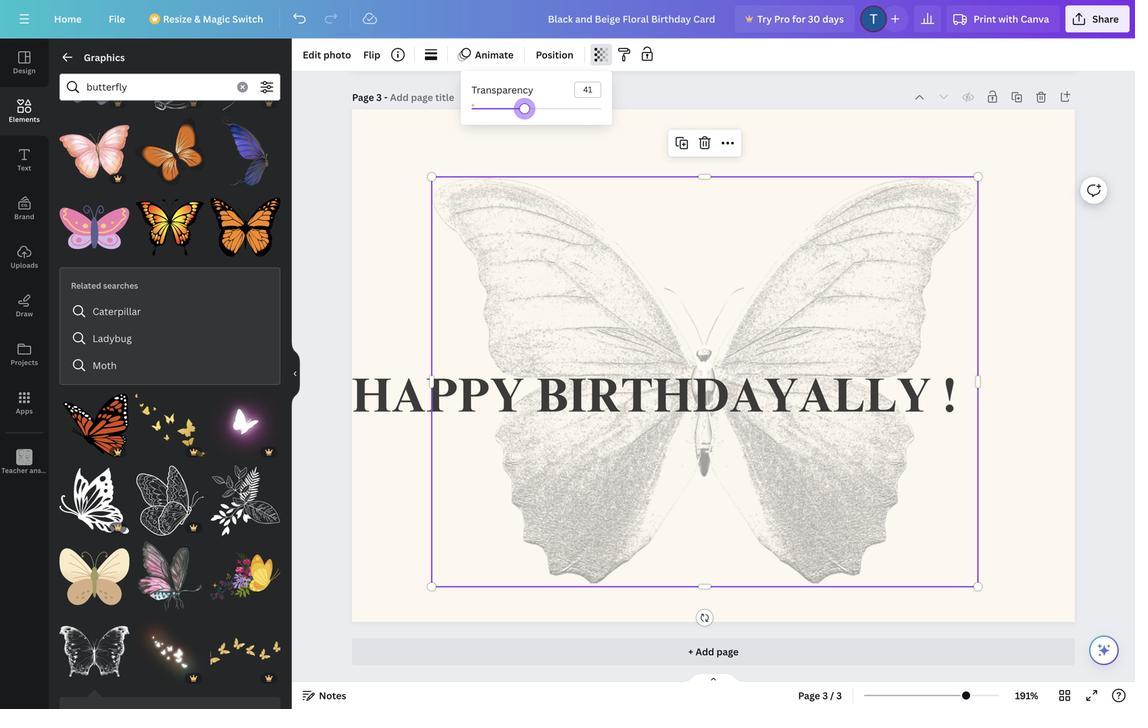 Task type: describe. For each thing, give the bounding box(es) containing it.
page
[[717, 646, 739, 659]]

show pages image
[[681, 673, 746, 684]]

flip button
[[358, 44, 386, 66]]

brand button
[[0, 184, 49, 233]]

switch
[[232, 13, 263, 25]]

;
[[23, 467, 25, 475]]

position
[[536, 48, 574, 61]]

resize & magic switch
[[163, 13, 263, 25]]

cottegecore butterfly nature elements image
[[59, 542, 130, 612]]

watercolor illustration of the blue butterfly image
[[59, 41, 130, 111]]

butterfly watercolor insect hand painted image
[[135, 542, 205, 612]]

happy
[[352, 378, 524, 426]]

caterpillar button
[[66, 298, 274, 325]]

pink watercolor butterfly image
[[59, 117, 130, 187]]

moth button
[[66, 352, 274, 379]]

3 for -
[[376, 91, 382, 104]]

hide image
[[291, 342, 300, 406]]

30
[[808, 13, 820, 25]]

/
[[830, 690, 834, 703]]

teacher
[[1, 466, 28, 475]]

try pro for 30 days
[[758, 13, 844, 25]]

illustration of butterfly image
[[210, 192, 280, 262]]

position button
[[531, 44, 579, 66]]

elements button
[[0, 87, 49, 136]]

notes button
[[297, 685, 352, 707]]

butterfly admiral image
[[59, 391, 130, 461]]

Search graphics search field
[[87, 74, 229, 100]]

moth
[[93, 359, 117, 372]]

projects button
[[0, 330, 49, 379]]

flip
[[363, 48, 380, 61]]

+
[[688, 646, 693, 659]]

share
[[1093, 13, 1119, 25]]

ladybug
[[93, 332, 132, 345]]

caterpillar
[[93, 305, 141, 318]]

keys
[[55, 466, 70, 475]]

design button
[[0, 39, 49, 87]]

elements
[[9, 115, 40, 124]]

page 3 / 3 button
[[793, 685, 848, 707]]

magic
[[203, 13, 230, 25]]

+ add page
[[688, 646, 739, 659]]

edit
[[303, 48, 321, 61]]

related searches
[[71, 280, 138, 291]]

answer
[[30, 466, 53, 475]]

main menu bar
[[0, 0, 1135, 39]]

home
[[54, 13, 82, 25]]

canva assistant image
[[1096, 643, 1112, 659]]

page for page 3 -
[[352, 91, 374, 104]]

print with canva
[[974, 13, 1049, 25]]

2 horizontal spatial 3
[[837, 690, 842, 703]]

page for page 3 / 3
[[798, 690, 820, 703]]

teacher answer keys
[[1, 466, 70, 475]]

design
[[13, 66, 36, 75]]

side panel tab list
[[0, 39, 70, 487]]

try pro for 30 days button
[[735, 5, 855, 32]]

text button
[[0, 136, 49, 184]]

transparency
[[472, 83, 534, 96]]

colorful organic butterfly image
[[59, 192, 130, 262]]

file
[[109, 13, 125, 25]]

searches
[[103, 280, 138, 291]]

file button
[[98, 5, 136, 32]]

golden butterfly image
[[210, 617, 280, 687]]

edit photo
[[303, 48, 351, 61]]

Page title text field
[[390, 91, 456, 104]]

3 for /
[[823, 690, 828, 703]]



Task type: locate. For each thing, give the bounding box(es) containing it.
brand
[[14, 212, 34, 221]]

happy birthdayally !
[[352, 378, 956, 426]]

-
[[384, 91, 388, 104]]

share button
[[1066, 5, 1130, 32]]

add
[[696, 646, 714, 659]]

graphics
[[84, 51, 125, 64]]

1 vertical spatial page
[[798, 690, 820, 703]]

Transparency text field
[[575, 82, 601, 97]]

draw
[[16, 310, 33, 319]]

related
[[71, 280, 101, 291]]

with
[[999, 13, 1019, 25]]

edit photo button
[[297, 44, 357, 66]]

home link
[[43, 5, 92, 32]]

0 horizontal spatial page
[[352, 91, 374, 104]]

Design title text field
[[537, 5, 730, 32]]

191%
[[1015, 690, 1039, 703]]

animate button
[[453, 44, 519, 66]]

3d blue butterfly image
[[210, 117, 280, 187]]

illustration of a butterfly image
[[135, 117, 205, 187]]

animate
[[475, 48, 514, 61]]

page
[[352, 91, 374, 104], [798, 690, 820, 703]]

0 horizontal spatial 3
[[376, 91, 382, 104]]

print with canva button
[[947, 5, 1060, 32]]

+ add page button
[[352, 639, 1075, 666]]

0 vertical spatial page
[[352, 91, 374, 104]]

3 left -
[[376, 91, 382, 104]]

try
[[758, 13, 772, 25]]

page 3 / 3
[[798, 690, 842, 703]]

ladybug button
[[66, 325, 274, 352]]

1 horizontal spatial 3
[[823, 690, 828, 703]]

vector image image
[[135, 192, 205, 262]]

3 right /
[[837, 690, 842, 703]]

yellow butterfly image
[[135, 391, 205, 461]]

uploads
[[10, 261, 38, 270]]

photo
[[324, 48, 351, 61]]

&
[[194, 13, 201, 25]]

draw button
[[0, 282, 49, 330]]

resize & magic switch button
[[141, 5, 274, 32]]

days
[[823, 13, 844, 25]]

related searches list
[[66, 298, 274, 379]]

191% button
[[1005, 685, 1049, 707]]

group
[[59, 41, 130, 111], [135, 41, 205, 111], [210, 41, 280, 111], [59, 109, 130, 187], [135, 109, 205, 187], [210, 109, 280, 187], [59, 184, 130, 262], [135, 184, 205, 262], [210, 184, 280, 262], [59, 382, 130, 461], [135, 382, 205, 461], [210, 382, 280, 461], [59, 458, 130, 536], [135, 458, 205, 536], [210, 458, 280, 536], [59, 533, 130, 612], [135, 533, 205, 612], [210, 542, 280, 612], [135, 617, 205, 687], [210, 617, 280, 687]]

3 left /
[[823, 690, 828, 703]]

page left -
[[352, 91, 374, 104]]

page 3 -
[[352, 91, 390, 104]]

canva
[[1021, 13, 1049, 25]]

birthdayally
[[536, 378, 931, 426]]

3
[[376, 91, 382, 104], [823, 690, 828, 703], [837, 690, 842, 703]]

decorative butterfly and flowers image
[[210, 542, 280, 612]]

for
[[792, 13, 806, 25]]

pro
[[774, 13, 790, 25]]

shimmering butterflies image
[[135, 617, 205, 687]]

text
[[17, 164, 31, 173]]

page inside button
[[798, 690, 820, 703]]

notes
[[319, 690, 346, 703]]

1 horizontal spatial page
[[798, 690, 820, 703]]

!
[[943, 378, 956, 426]]

page left /
[[798, 690, 820, 703]]

apps button
[[0, 379, 49, 428]]

apps
[[16, 407, 33, 416]]

resize
[[163, 13, 192, 25]]

print
[[974, 13, 996, 25]]

uploads button
[[0, 233, 49, 282]]

projects
[[11, 358, 38, 367]]

blur motion butterfly image
[[210, 391, 280, 461]]



Task type: vqa. For each thing, say whether or not it's contained in the screenshot.
the leftmost list
no



